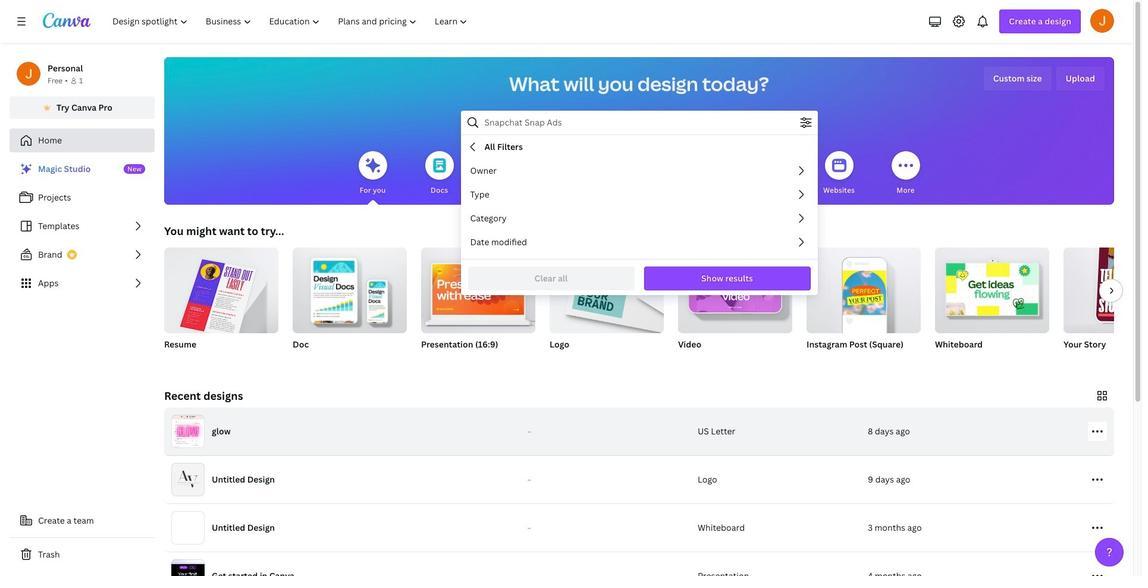 Task type: vqa. For each thing, say whether or not it's contained in the screenshot.
2nd option from the bottom of the 'All Filters' list box
yes



Task type: locate. For each thing, give the bounding box(es) containing it.
list
[[10, 157, 155, 295]]

group
[[1064, 241, 1143, 366], [1064, 241, 1143, 333], [293, 243, 407, 366], [293, 243, 407, 333], [807, 243, 922, 366], [807, 243, 922, 333], [936, 243, 1050, 366], [936, 243, 1050, 333], [164, 248, 279, 366], [421, 248, 536, 366], [421, 248, 536, 333], [550, 248, 664, 366], [550, 248, 664, 333], [679, 248, 793, 366], [679, 248, 793, 333]]

2 option from the top
[[461, 183, 818, 207]]

jeremy miller image
[[1091, 9, 1115, 33]]

Search search field
[[485, 111, 794, 134]]

all filters list box
[[461, 159, 818, 254]]

top level navigation element
[[105, 10, 478, 33]]

option
[[461, 159, 818, 183], [461, 183, 818, 207], [461, 207, 818, 230], [461, 230, 818, 254]]

4 option from the top
[[461, 230, 818, 254]]

None search field
[[459, 111, 818, 295]]

1 option from the top
[[461, 159, 818, 183]]



Task type: describe. For each thing, give the bounding box(es) containing it.
3 option from the top
[[461, 207, 818, 230]]



